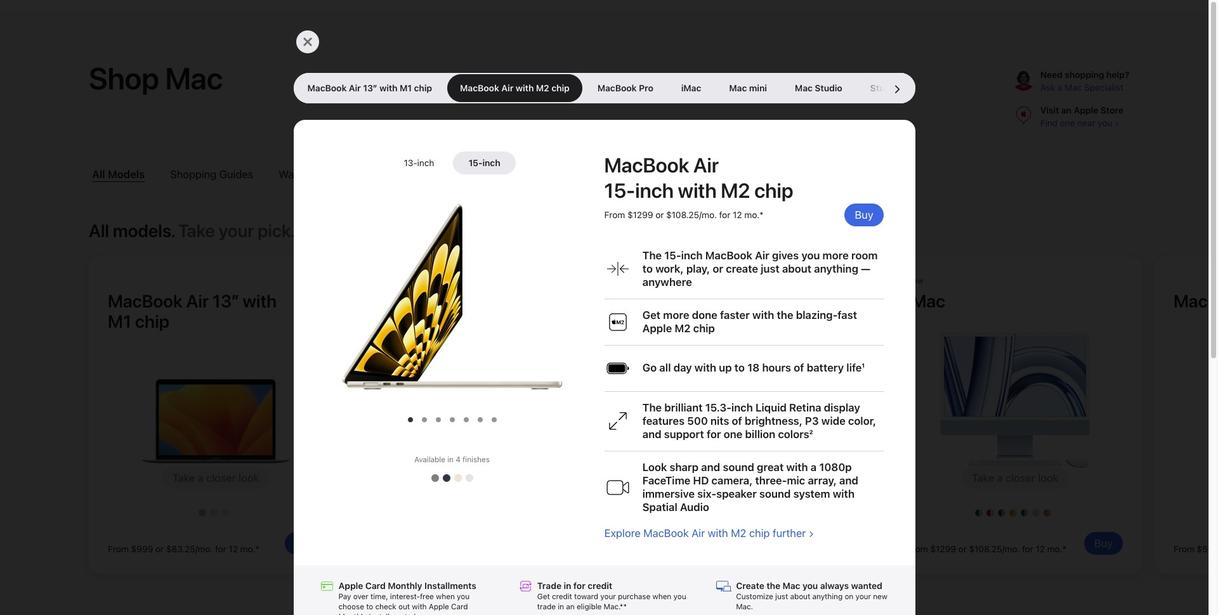 Task type: locate. For each thing, give the bounding box(es) containing it.
/mo. down yellow image at right
[[1002, 544, 1020, 554]]

2 horizontal spatial 15-
[[664, 249, 681, 262]]

13-
[[404, 158, 417, 168]]

an left eligible
[[566, 603, 575, 612]]

1 silver image from the left
[[221, 509, 229, 517]]

0 horizontal spatial from $1299
[[604, 210, 653, 220]]

ways
[[279, 168, 305, 181]]

0 horizontal spatial $1299
[[627, 210, 653, 220]]

more inside the 15-inch macbook air gives you more room to work, play, or create just about anything — anywhere
[[822, 249, 849, 262]]

from $1299 inside dialog
[[604, 210, 653, 220]]

*
[[759, 210, 763, 220], [255, 544, 259, 554], [1062, 544, 1066, 554]]

1 horizontal spatial new
[[907, 277, 923, 285]]

your
[[219, 220, 254, 242], [600, 592, 616, 601], [855, 592, 871, 601]]

credit down trade
[[552, 592, 572, 601]]

space gray image left the midnight image
[[431, 475, 439, 482]]

the for the mac experience
[[570, 168, 588, 181]]

your inside trade in for credit get credit toward your purchase when you trade in an eligible mac.**
[[600, 592, 616, 601]]

out
[[398, 603, 410, 612]]

with inside macbook air 15-inch with m2 chip
[[678, 179, 717, 203]]

your down wanted
[[855, 592, 871, 601]]

an
[[1061, 105, 1071, 115], [566, 603, 575, 612]]

one right find
[[1060, 118, 1075, 128]]

explore macbook air with m2 chip further
[[604, 527, 806, 540]]

1 vertical spatial $1299
[[930, 544, 956, 554]]

0 horizontal spatial an
[[566, 603, 575, 612]]

0 vertical spatial list
[[89, 165, 691, 185]]

12 down macbook air 13" with m1&nbsp;chip available colors: 'list'
[[229, 544, 238, 554]]

of
[[794, 362, 804, 375], [732, 415, 742, 428]]

create the mac you always wanted customize just about anything on your new mac.
[[736, 581, 888, 612]]

setup and support
[[453, 168, 544, 181]]

1 horizontal spatial one
[[1060, 118, 1075, 128]]

all left models
[[92, 168, 105, 181]]

imac inside button
[[681, 83, 701, 93]]

buy for 24-inch imac available colors: list
[[1094, 537, 1113, 550]]

mac mini list
[[1155, 502, 1218, 517]]

/mo. down macbook air 15-inch with m2 chip
[[699, 210, 717, 220]]

0 vertical spatial apple
[[1074, 105, 1098, 115]]

all inside list
[[92, 168, 105, 181]]

1 horizontal spatial a
[[1057, 82, 1062, 93]]

silver image right gold icon on the bottom of page
[[221, 509, 229, 517]]

an right "visit"
[[1061, 105, 1071, 115]]

sound down three-
[[759, 488, 791, 501]]

0 vertical spatial from $1299
[[604, 210, 653, 220]]

0 vertical spatial an
[[1061, 105, 1071, 115]]

when right purchase
[[652, 592, 671, 601]]

chip inside macbook air 15-inch with m2 chip
[[754, 179, 793, 203]]

financing image
[[518, 579, 533, 594]]

0 horizontal spatial credit
[[552, 592, 572, 601]]

from $1299 inside all models 'list'
[[907, 544, 956, 554]]

1 vertical spatial more
[[663, 309, 689, 322]]

15- inside the 15-inch macbook air gives you more room to work, play, or create just about anything — anywhere
[[664, 249, 681, 262]]

and left 15"
[[509, 291, 539, 312]]

you right gives
[[801, 249, 820, 262]]

or $108.25 /mo. for 12 mo. * down yellow image at right
[[958, 544, 1066, 554]]

m1 chip inside button
[[400, 83, 432, 93]]

nits
[[710, 415, 729, 428]]

anything down always
[[812, 592, 843, 601]]

0 vertical spatial about
[[782, 263, 811, 275]]

get inside get more done faster with the blazing-fast apple m2 chip
[[642, 309, 660, 322]]

from
[[604, 210, 625, 220], [108, 544, 129, 554], [907, 544, 928, 554], [1174, 544, 1194, 554]]

2 studio from the left
[[870, 83, 898, 93]]

1 vertical spatial credit
[[552, 592, 572, 601]]

0 horizontal spatial of
[[732, 415, 742, 428]]

inch inside the brilliant 15.3-inch liquid retina display features 500 nits of brightness, p3 wide color, and support for one billion colors
[[731, 402, 753, 414]]

0 horizontal spatial space gray image
[[199, 509, 206, 517]]

/mo. down gold icon on the bottom of page
[[195, 544, 213, 554]]

shop mac
[[89, 60, 223, 97]]

all models list
[[0, 251, 1218, 599]]

mac studio button
[[781, 73, 856, 103]]

macbook air 13" with m1 chip inside all models 'list'
[[108, 291, 277, 332]]

m2
[[721, 179, 750, 203], [412, 311, 438, 332], [731, 527, 746, 540]]

the for the 15-inch macbook air gives you more room to work, play, or create just about anything — anywhere
[[642, 249, 662, 262]]

purple image
[[998, 509, 1005, 517]]

15-inch macbook air, partially open, circular feet, strikingly thin. image
[[337, 191, 567, 402]]

0 vertical spatial sound
[[723, 461, 754, 474]]

space gray image for gold icon on the bottom of page
[[199, 509, 206, 517]]

1 vertical spatial anything
[[812, 592, 843, 601]]

apple
[[1074, 105, 1098, 115], [642, 322, 672, 335], [429, 603, 449, 612]]

you up card
[[457, 592, 470, 601]]

1 horizontal spatial when
[[652, 592, 671, 601]]

credit up toward
[[588, 581, 612, 591]]

all for all models
[[92, 168, 105, 181]]

macbook air <br />15-inch with m2 chip tab list
[[403, 417, 501, 422]]

1 horizontal spatial space gray image
[[431, 475, 439, 482]]

a inside need shopping help? ask a mac specialist
[[1057, 82, 1062, 93]]

dialog containing macbook air
[[293, 0, 1218, 615]]

with inside get more done faster with the blazing-fast apple m2 chip
[[752, 309, 774, 322]]

to inside the 15-inch macbook air gives you more room to work, play, or create just about anything — anywhere
[[642, 263, 653, 275]]

dialog
[[293, 0, 1218, 615]]

macbook air 13" with m1 chip
[[307, 83, 432, 93], [108, 291, 277, 332]]

13" inside macbook air 13" with m1 chip button
[[363, 83, 377, 93]]

2 horizontal spatial buy
[[1094, 537, 1113, 550]]

mo. up macbook air
[[744, 210, 759, 220]]

mo. inside dialog
[[744, 210, 759, 220]]

for up toward
[[573, 581, 585, 591]]

$1299
[[627, 210, 653, 220], [930, 544, 956, 554]]

more
[[822, 249, 849, 262], [663, 309, 689, 322]]

display
[[824, 402, 860, 414]]

and down the '15-inch'
[[484, 168, 502, 181]]

one down nits
[[723, 428, 742, 441]]

with inside apple card monthly installments pay over time, interest-free when you choose to check out with apple card monthly installments.
[[412, 603, 427, 612]]

day
[[673, 362, 692, 375]]

the up features
[[642, 402, 662, 414]]

sound up camera,
[[723, 461, 754, 474]]

0 vertical spatial m2 chip
[[536, 83, 569, 93]]

just
[[761, 263, 779, 275], [775, 592, 788, 601]]

and down features
[[642, 428, 661, 441]]

your up mac.**
[[600, 592, 616, 601]]

1 horizontal spatial an
[[1061, 105, 1071, 115]]

1 vertical spatial list
[[325, 465, 579, 487]]

tab list
[[293, 73, 1104, 103]]

features
[[642, 415, 684, 428]]

explore
[[604, 527, 640, 540]]

silver image
[[221, 509, 229, 517], [1032, 509, 1040, 517]]

1 horizontal spatial buy
[[855, 209, 873, 221]]

option group containing 13-inch
[[331, 150, 573, 187]]

for
[[719, 210, 730, 220], [707, 428, 721, 441], [215, 544, 226, 554], [756, 544, 767, 554], [1022, 544, 1033, 554], [573, 581, 585, 591]]

about down gives
[[782, 263, 811, 275]]

shopping guides
[[170, 168, 253, 181]]

the right support
[[570, 168, 588, 181]]

of right nits
[[732, 415, 742, 428]]

inch inside the 15-inch macbook air gives you more room to work, play, or create just about anything — anywhere
[[681, 249, 702, 262]]

1 vertical spatial m1 chip
[[108, 311, 169, 332]]

space gray image
[[431, 475, 439, 482], [199, 509, 206, 517]]

0 vertical spatial space gray image
[[431, 475, 439, 482]]

1 vertical spatial macbook air 13" with m1 chip
[[108, 291, 277, 332]]

retina
[[789, 402, 821, 414]]

1 vertical spatial the
[[642, 249, 662, 262]]

0 horizontal spatial buy
[[295, 537, 313, 550]]

1 vertical spatial pro
[[719, 291, 746, 312]]

1 vertical spatial a
[[811, 461, 816, 474]]

camera,
[[711, 475, 752, 487]]

and inside the macbook air 13" and 15" with m2 chip
[[509, 291, 539, 312]]

pro left imac button
[[639, 83, 653, 93]]

0 vertical spatial pro
[[639, 83, 653, 93]]

get more done faster with the blazing-fast apple m2 chip
[[642, 309, 857, 335]]

from $1299 for middle buy link
[[604, 210, 653, 220]]

silver image left orange icon at the right of the page
[[1032, 509, 1040, 517]]

0 horizontal spatial m2 chip
[[536, 83, 569, 93]]

0 horizontal spatial a
[[811, 461, 816, 474]]

the 15-inch macbook air gives you more room to work, play, or create just about anything — anywhere
[[642, 249, 878, 289]]

you left always
[[802, 581, 818, 591]]

from $1299
[[604, 210, 653, 220], [907, 544, 956, 554]]

0 vertical spatial a
[[1057, 82, 1062, 93]]

pro left 14"
[[719, 291, 746, 312]]

1 vertical spatial $108.25
[[969, 544, 1002, 554]]

your inside create the mac you always wanted customize just about anything on your new mac.
[[855, 592, 871, 601]]

card
[[451, 603, 468, 612]]

1 horizontal spatial studio
[[870, 83, 898, 93]]

13-inch button
[[388, 152, 449, 174]]

air
[[349, 83, 361, 93], [501, 83, 513, 93], [693, 154, 719, 178], [186, 291, 209, 312], [453, 291, 475, 312], [691, 527, 705, 540]]

2 vertical spatial m2
[[731, 527, 746, 540]]

ways to save
[[279, 168, 343, 181]]

1 horizontal spatial m1 chip
[[400, 83, 432, 93]]

1 horizontal spatial mo.
[[744, 210, 759, 220]]

spatial
[[642, 501, 677, 514]]

0 horizontal spatial imac
[[681, 83, 701, 93]]

1 horizontal spatial /mo.
[[699, 210, 717, 220]]

a inside look sharp and sound great with a 1080p facetime hd camera, three-mic array, and immersive six-speaker sound system with spatial audio
[[811, 461, 816, 474]]

1 horizontal spatial more
[[822, 249, 849, 262]]

1 vertical spatial about
[[790, 592, 810, 601]]

0 horizontal spatial silver image
[[221, 509, 229, 517]]

you inside trade in for credit get credit toward your purchase when you trade in an eligible mac.**
[[673, 592, 686, 601]]

macbook inside button
[[597, 83, 637, 93]]

list
[[89, 165, 691, 185], [325, 465, 579, 487]]

imac inside all models 'list'
[[907, 291, 945, 312]]

500
[[687, 415, 708, 428]]

0 horizontal spatial m1 chip
[[108, 311, 169, 332]]

12
[[733, 210, 742, 220], [229, 544, 238, 554], [769, 544, 778, 554], [1036, 544, 1045, 554]]

m2 chip
[[536, 83, 569, 93], [674, 322, 715, 335]]

or $108.25 /mo. for 12 mo. * down macbook air 15-inch with m2 chip
[[655, 210, 763, 220]]

0 horizontal spatial apple
[[429, 603, 449, 612]]

create
[[736, 581, 764, 591]]

with inside the macbook air 13" and 15" with m2 chip
[[374, 311, 408, 332]]

1 horizontal spatial or $108.25 /mo. for 12 mo. *
[[958, 544, 1066, 554]]

get up trade
[[537, 592, 550, 601]]

the right 14"
[[777, 309, 793, 322]]

m2 inside macbook air 15-inch with m2 chip
[[721, 179, 750, 203]]

more left room
[[822, 249, 849, 262]]

0 vertical spatial chip
[[754, 179, 793, 203]]

0 vertical spatial m2
[[721, 179, 750, 203]]

anything left —
[[814, 263, 858, 275]]

1 horizontal spatial imac
[[907, 291, 945, 312]]

1 horizontal spatial silver image
[[1032, 509, 1040, 517]]

0 horizontal spatial 15-
[[468, 158, 482, 168]]

13" inside the macbook air 13" and 15" with m2 chip
[[479, 291, 505, 312]]

pro
[[639, 83, 653, 93], [719, 291, 746, 312]]

mo.
[[744, 210, 759, 220], [240, 544, 255, 554], [1047, 544, 1062, 554]]

play,
[[686, 263, 710, 275]]

immersive
[[642, 488, 695, 501]]

when inside apple card monthly installments pay over time, interest-free when you choose to check out with apple card monthly installments.
[[436, 592, 455, 601]]

0 vertical spatial just
[[761, 263, 779, 275]]

15-inch
[[468, 158, 500, 168]]

for up macbook air
[[719, 210, 730, 220]]

0 vertical spatial m1 chip
[[400, 83, 432, 93]]

0 vertical spatial the
[[777, 309, 793, 322]]

1 new from the left
[[641, 277, 657, 285]]

the inside get more done faster with the blazing-fast apple m2 chip
[[777, 309, 793, 322]]

0 vertical spatial the
[[570, 168, 588, 181]]

inch inside macbook air 15-inch with m2 chip
[[635, 179, 674, 203]]

1 horizontal spatial *
[[759, 210, 763, 220]]

1 vertical spatial or $108.25 /mo. for 12 mo. *
[[958, 544, 1066, 554]]

macbook pro
[[597, 83, 653, 93]]

check
[[375, 603, 396, 612]]

about right customize
[[790, 592, 810, 601]]

an inside trade in for credit get credit toward your purchase when you trade in an eligible mac.**
[[566, 603, 575, 612]]

the up customize
[[766, 581, 780, 591]]

when inside trade in for credit get credit toward your purchase when you trade in an eligible mac.**
[[652, 592, 671, 601]]

$108.25 down macbook air 15-inch with m2 chip
[[666, 210, 699, 220]]

2 horizontal spatial buy link
[[1084, 532, 1123, 555]]

the up work, at right top
[[642, 249, 662, 262]]

just inside the 15-inch macbook air gives you more room to work, play, or create just about anything — anywhere
[[761, 263, 779, 275]]

just down gives
[[761, 263, 779, 275]]

an inside visit an apple store find one near you
[[1061, 105, 1071, 115]]

work,
[[655, 263, 684, 275]]

monthly up interest-
[[388, 581, 422, 591]]

a up "array,"
[[811, 461, 816, 474]]

just right customize
[[775, 592, 788, 601]]

all left models.
[[89, 220, 109, 242]]

1 horizontal spatial m2 chip
[[674, 322, 715, 335]]

your right take
[[219, 220, 254, 242]]

the
[[777, 309, 793, 322], [766, 581, 780, 591]]

or $108.25 /mo. for 12 mo. * inside all models 'list'
[[958, 544, 1066, 554]]

about inside create the mac you always wanted customize just about anything on your new mac.
[[790, 592, 810, 601]]

battery life
[[807, 362, 862, 375]]

0 vertical spatial macbook air 13" with m1 chip
[[307, 83, 432, 93]]

to down 'over'
[[366, 603, 373, 612]]

the inside the 15-inch macbook air gives you more room to work, play, or create just about anything — anywhere
[[642, 249, 662, 262]]

1 horizontal spatial 15-
[[604, 179, 635, 203]]

speaker
[[716, 488, 757, 501]]

sound
[[723, 461, 754, 474], [759, 488, 791, 501]]

more left done
[[663, 309, 689, 322]]

the inside the brilliant 15.3-inch liquid retina display features 500 nits of brightness, p3 wide color, and support for one billion colors
[[642, 402, 662, 414]]

0 horizontal spatial or $108.25 /mo. for 12 mo. *
[[655, 210, 763, 220]]

1 vertical spatial m2
[[412, 311, 438, 332]]

anything inside create the mac you always wanted customize just about anything on your new mac.
[[812, 592, 843, 601]]

0 vertical spatial all
[[92, 168, 105, 181]]

0 vertical spatial imac
[[681, 83, 701, 93]]

you
[[1098, 118, 1112, 128], [801, 249, 820, 262], [802, 581, 818, 591], [457, 592, 470, 601], [673, 592, 686, 601]]

1 vertical spatial just
[[775, 592, 788, 601]]

1 vertical spatial chip
[[442, 311, 476, 332]]

12 down orange icon at the right of the page
[[1036, 544, 1045, 554]]

1 when from the left
[[436, 592, 455, 601]]

0 horizontal spatial one
[[723, 428, 742, 441]]

space gray image left gold icon on the bottom of page
[[199, 509, 206, 517]]

studio
[[815, 83, 842, 93], [870, 83, 898, 93]]

studio display
[[870, 83, 931, 93]]

13" for macbook air 13" with m1&nbsp;chip available colors: 'list'
[[212, 291, 239, 312]]

monthly down the choose
[[338, 613, 367, 615]]

buy inside dialog
[[855, 209, 873, 221]]

0 vertical spatial more
[[822, 249, 849, 262]]

new inside new macbook pro 14" and 16"
[[641, 277, 657, 285]]

trade
[[537, 581, 561, 591]]

of right 18 hours
[[794, 362, 804, 375]]

visit an apple store find one near you
[[1040, 105, 1123, 128]]

12 down further
[[769, 544, 778, 554]]

0 horizontal spatial when
[[436, 592, 455, 601]]

2 when from the left
[[652, 592, 671, 601]]

room
[[851, 249, 878, 262]]

2 new from the left
[[907, 277, 923, 285]]

0 vertical spatial 15-
[[468, 158, 482, 168]]

anywhere
[[642, 276, 692, 289]]

the inside create the mac you always wanted customize just about anything on your new mac.
[[766, 581, 780, 591]]

inch
[[417, 158, 434, 168], [482, 158, 500, 168], [635, 179, 674, 203], [681, 249, 702, 262], [731, 402, 753, 414]]

1 vertical spatial monthly
[[338, 613, 367, 615]]

close image
[[301, 36, 314, 48]]

$108.25 inside all models 'list'
[[969, 544, 1002, 554]]

gallery group
[[325, 176, 1218, 429]]

0 horizontal spatial more
[[663, 309, 689, 322]]

for down nits
[[707, 428, 721, 441]]

m2 inside the macbook air 13" and 15" with m2 chip
[[412, 311, 438, 332]]

list item
[[366, 165, 450, 185]]

get down anywhere
[[642, 309, 660, 322]]

toward
[[574, 592, 598, 601]]

2 horizontal spatial apple
[[1074, 105, 1098, 115]]

macbook air 13" and 15" with m2 chip
[[374, 291, 569, 332]]

macbook inside new macbook pro 14" and 16"
[[641, 291, 715, 312]]

/mo. inside dialog
[[699, 210, 717, 220]]

a right ask on the right of the page
[[1057, 82, 1062, 93]]

to left work, at right top
[[642, 263, 653, 275]]

macbook air with m2 chip button
[[446, 73, 583, 103]]

orange image
[[1044, 509, 1051, 517]]

/mo.
[[699, 210, 717, 220], [195, 544, 213, 554], [1002, 544, 1020, 554]]

interest-
[[390, 592, 420, 601]]

1 horizontal spatial $108.25
[[969, 544, 1002, 554]]

mo. down macbook air 13" with m1&nbsp;chip available colors: 'list'
[[240, 544, 255, 554]]

blue image
[[975, 509, 983, 517]]

0 vertical spatial or $108.25 /mo. for 12 mo. *
[[655, 210, 763, 220]]

need shopping help? ask a mac specialist
[[1040, 70, 1129, 93]]

apple down free
[[429, 603, 449, 612]]

setup and support link
[[453, 168, 544, 182]]

option group
[[331, 150, 573, 187]]

1 vertical spatial all
[[89, 220, 109, 242]]

mo. down orange icon at the right of the page
[[1047, 544, 1062, 554]]

credit
[[588, 581, 612, 591], [552, 592, 572, 601]]

1 vertical spatial from $1299
[[907, 544, 956, 554]]

up
[[719, 362, 732, 375]]

you down store
[[1098, 118, 1112, 128]]

when down installments
[[436, 592, 455, 601]]

15-
[[468, 158, 482, 168], [604, 179, 635, 203], [664, 249, 681, 262]]

get inside trade in for credit get credit toward your purchase when you trade in an eligible mac.**
[[537, 592, 550, 601]]

1 vertical spatial in
[[564, 581, 571, 591]]

time,
[[370, 592, 388, 601]]

$108.25 down pink icon
[[969, 544, 1002, 554]]

apple up the go
[[642, 322, 672, 335]]

15-inch button
[[453, 152, 516, 174]]

1 horizontal spatial your
[[600, 592, 616, 601]]

sharp
[[669, 461, 698, 474]]

and up hd
[[701, 461, 720, 474]]

1 vertical spatial an
[[566, 603, 575, 612]]

a
[[1057, 82, 1062, 93], [811, 461, 816, 474]]

0 vertical spatial in
[[447, 455, 454, 464]]

wide
[[821, 415, 845, 428]]

shopping
[[170, 168, 216, 181]]

1 vertical spatial m2 chip
[[674, 322, 715, 335]]

setup
[[453, 168, 482, 181]]

from $599
[[1174, 544, 1218, 554]]

—
[[861, 263, 870, 275]]

2 silver image from the left
[[1032, 509, 1040, 517]]

mac inside list
[[591, 168, 612, 181]]

or $108.25 /mo. for 12 mo. *
[[655, 210, 763, 220], [958, 544, 1066, 554]]

in for available
[[447, 455, 454, 464]]

2 horizontal spatial your
[[855, 592, 871, 601]]

new inside new imac
[[907, 277, 923, 285]]

you right purchase
[[673, 592, 686, 601]]

financing image
[[319, 579, 335, 594]]

0 horizontal spatial pro
[[639, 83, 653, 93]]

new for macbook
[[641, 277, 657, 285]]

2 horizontal spatial /mo.
[[1002, 544, 1020, 554]]

apple up near
[[1074, 105, 1098, 115]]

installments
[[424, 581, 476, 591]]

for down gold icon on the bottom of page
[[215, 544, 226, 554]]

tab list containing macbook air 13" with m1 chip
[[293, 73, 1104, 103]]



Task type: vqa. For each thing, say whether or not it's contained in the screenshot.
Apple image
no



Task type: describe. For each thing, give the bounding box(es) containing it.
24-inch imac available colors: list
[[888, 494, 1142, 517]]

further
[[772, 527, 806, 540]]

color,
[[848, 415, 876, 428]]

space gray image for the midnight image
[[431, 475, 439, 482]]

the for the brilliant 15.3-inch liquid retina display features 500 nits of brightness, p3 wide color, and support for one billion colors
[[642, 402, 662, 414]]

macbook air 13" with m1 chip button
[[293, 73, 446, 103]]

about inside the 15-inch macbook air gives you more room to work, play, or create just about anything — anywhere
[[782, 263, 811, 275]]

m
[[1211, 291, 1218, 312]]

gives
[[772, 249, 799, 262]]

air inside the macbook air 13" and 15" with m2 chip
[[453, 291, 475, 312]]

buy link for 24-inch imac available colors: list
[[1084, 532, 1123, 555]]

m2 chip inside button
[[536, 83, 569, 93]]

wanted
[[851, 581, 882, 591]]

save
[[320, 168, 343, 181]]

$599
[[1197, 544, 1218, 554]]

trade in for credit get credit toward your purchase when you trade in an eligible mac.**
[[537, 581, 686, 612]]

air inside macbook air 15-inch with m2 chip
[[693, 154, 719, 178]]

models.
[[113, 220, 176, 242]]

shopping
[[1065, 70, 1104, 80]]

apple card
[[338, 581, 386, 591]]

0 horizontal spatial sound
[[723, 461, 754, 474]]

$83.25
[[166, 544, 195, 554]]

yellow image
[[1009, 509, 1017, 517]]

more inside get more done faster with the blazing-fast apple m2 chip
[[663, 309, 689, 322]]

models
[[108, 168, 145, 181]]

4
[[456, 455, 460, 464]]

2 vertical spatial in
[[558, 603, 564, 612]]

of inside the brilliant 15.3-inch liquid retina display features 500 nits of brightness, p3 wide color, and support for one billion colors
[[732, 415, 742, 428]]

you inside create the mac you always wanted customize just about anything on your new mac.
[[802, 581, 818, 591]]

array,
[[808, 475, 837, 487]]

you inside the 15-inch macbook air gives you more room to work, play, or create just about anything — anywhere
[[801, 249, 820, 262]]

for inside the brilliant 15.3-inch liquid retina display features 500 nits of brightness, p3 wide color, and support for one billion colors
[[707, 428, 721, 441]]

2 vertical spatial chip
[[749, 527, 770, 540]]

the brilliant 15.3-inch liquid retina display features 500 nits of brightness, p3 wide color, and support for one billion colors
[[642, 402, 876, 441]]

experience
[[615, 168, 669, 181]]

or $108.25 /mo. for 12 mo. * inside dialog
[[655, 210, 763, 220]]

mac.
[[736, 603, 753, 612]]

one inside the brilliant 15.3-inch liquid retina display features 500 nits of brightness, p3 wide color, and support for one billion colors
[[723, 428, 742, 441]]

finishes
[[463, 455, 490, 464]]

$108.25 inside dialog
[[666, 210, 699, 220]]

facetime
[[642, 475, 690, 487]]

15- inside 15-inch button
[[468, 158, 482, 168]]

2 horizontal spatial *
[[1062, 544, 1066, 554]]

1080p
[[819, 461, 852, 474]]

apple inside get more done faster with the blazing-fast apple m2 chip
[[642, 322, 672, 335]]

mac inside create the mac you always wanted customize just about anything on your new mac.
[[782, 581, 800, 591]]

in for trade
[[564, 581, 571, 591]]

available in 4 finishes
[[414, 455, 490, 464]]

1 studio from the left
[[815, 83, 842, 93]]

from $1299 for 24-inch imac available colors: list's buy link
[[907, 544, 956, 554]]

pick.
[[258, 220, 295, 242]]

$1299 inside dialog
[[627, 210, 653, 220]]

gold image
[[210, 509, 218, 517]]

15- inside macbook air 15-inch with m2 chip
[[604, 179, 635, 203]]

0 horizontal spatial /mo.
[[195, 544, 213, 554]]

liquid
[[755, 402, 786, 414]]

take
[[178, 220, 215, 242]]

billion
[[745, 428, 775, 441]]

find one near you link
[[1040, 118, 1119, 128]]

the mac experience
[[570, 168, 669, 181]]

¹
[[862, 362, 865, 375]]

0 vertical spatial credit
[[588, 581, 612, 591]]

look sharp and sound great with a 1080p facetime hd camera, three-mic array, and immersive six-speaker sound system with spatial audio
[[642, 461, 858, 514]]

to right up
[[734, 362, 745, 375]]

one inside visit an apple store find one near you
[[1060, 118, 1075, 128]]

* inside dialog
[[759, 210, 763, 220]]

go
[[642, 362, 657, 375]]

always
[[820, 581, 849, 591]]

pay
[[338, 592, 351, 601]]

1 horizontal spatial of
[[794, 362, 804, 375]]

13" for macbook air 13" and 15" with m2 chip available colors: list
[[479, 291, 505, 312]]

macbook air 15-inch with m2 chip
[[604, 154, 793, 203]]

customize
[[736, 592, 773, 601]]

available
[[414, 455, 445, 464]]

m1 chip inside all models 'list'
[[108, 311, 169, 332]]

macbook air 13" with m1&nbsp;chip available colors: list
[[89, 494, 343, 517]]

explore macbook air with m2 chip further link
[[604, 527, 814, 540]]

to left save
[[307, 168, 317, 181]]

to inside apple card monthly installments pay over time, interest-free when you choose to check out with apple card monthly installments.
[[366, 603, 373, 612]]

²
[[809, 428, 813, 441]]

and down 1080p
[[839, 475, 858, 487]]

new macbook pro 14" and 16"
[[641, 277, 841, 312]]

0 horizontal spatial *
[[255, 544, 259, 554]]

apple inside visit an apple store find one near you
[[1074, 105, 1098, 115]]

shopping guides link
[[170, 168, 253, 182]]

$1299 inside all models 'list'
[[930, 544, 956, 554]]

1 horizontal spatial buy link
[[845, 204, 883, 226]]

list containing all models
[[89, 165, 691, 185]]

create
[[726, 263, 758, 275]]

list inside dialog
[[325, 465, 579, 487]]

m2 chip inside get more done faster with the blazing-fast apple m2 chip
[[674, 322, 715, 335]]

macbook inside macbook air 15-inch with m2 chip
[[604, 154, 689, 178]]

15.3-
[[705, 402, 731, 414]]

starlight image
[[454, 475, 462, 482]]

look
[[642, 461, 667, 474]]

and inside list
[[484, 168, 502, 181]]

eligible
[[577, 603, 602, 612]]

14"
[[750, 291, 776, 312]]

macbook air
[[705, 249, 769, 262]]

new imac
[[907, 277, 945, 312]]

mac inside all models 'list'
[[1174, 291, 1208, 312]]

silver image inside macbook air 13" with m1&nbsp;chip available colors: 'list'
[[221, 509, 229, 517]]

support
[[505, 168, 544, 181]]

silver image
[[465, 475, 473, 482]]

all models. take your pick.
[[89, 220, 295, 242]]

0 horizontal spatial your
[[219, 220, 254, 242]]

six-
[[697, 488, 716, 501]]

green image
[[1021, 509, 1028, 517]]

mac inside need shopping help? ask a mac specialist
[[1065, 82, 1082, 93]]

colors
[[778, 428, 809, 441]]

pro inside new macbook pro 14" and 16"
[[719, 291, 746, 312]]

chip inside the macbook air 13" and 15" with m2 chip
[[442, 311, 476, 332]]

for down green image
[[1022, 544, 1033, 554]]

13-inch
[[404, 158, 434, 168]]

the mac experience link
[[570, 168, 669, 182]]

pro inside button
[[639, 83, 653, 93]]

mac mini button
[[715, 73, 781, 103]]

midnight image
[[442, 475, 450, 482]]

0 horizontal spatial monthly
[[338, 613, 367, 615]]

0 horizontal spatial mo.
[[240, 544, 255, 554]]

all for all models. take your pick.
[[89, 220, 109, 242]]

ways to save link
[[279, 168, 343, 182]]

pink image
[[986, 509, 994, 517]]

12 up macbook air
[[733, 210, 742, 220]]

macbook pro 14" and&nbsp;16"
<br /> available colors: list
[[622, 494, 875, 517]]

and inside the brilliant 15.3-inch liquid retina display features 500 nits of brightness, p3 wide color, and support for one billion colors
[[642, 428, 661, 441]]

imac button
[[667, 73, 715, 103]]

macbook air 13" with m1 chip inside button
[[307, 83, 432, 93]]

visit
[[1040, 105, 1059, 115]]

hd
[[693, 475, 709, 487]]

near
[[1077, 118, 1095, 128]]

great
[[757, 461, 783, 474]]

all models
[[92, 168, 145, 181]]

shop
[[89, 60, 159, 97]]

new for imac
[[907, 277, 923, 285]]

15"
[[543, 291, 569, 312]]

macbook air 13" and 15" with m2 chip available colors: list
[[355, 494, 609, 517]]

and 16"
[[780, 291, 841, 312]]

apple inside apple card monthly installments pay over time, interest-free when you choose to check out with apple card monthly installments.
[[429, 603, 449, 612]]

three-
[[755, 475, 787, 487]]

or inside the 15-inch macbook air gives you more room to work, play, or create just about anything — anywhere
[[713, 263, 723, 275]]

for up create
[[756, 544, 767, 554]]

for inside trade in for credit get credit toward your purchase when you trade in an eligible mac.**
[[573, 581, 585, 591]]

2 horizontal spatial mo.
[[1047, 544, 1062, 554]]

1 horizontal spatial monthly
[[388, 581, 422, 591]]

brilliant
[[664, 402, 702, 414]]

on
[[845, 592, 853, 601]]

buy for macbook air 13" with m1&nbsp;chip available colors: 'list'
[[295, 537, 313, 550]]

done
[[692, 309, 717, 322]]

you inside apple card monthly installments pay over time, interest-free when you choose to check out with apple card monthly installments.
[[457, 592, 470, 601]]

macbook inside the macbook air 13" and 15" with m2 chip
[[374, 291, 449, 312]]

support
[[664, 428, 704, 441]]

ask
[[1040, 82, 1055, 93]]

1 vertical spatial sound
[[759, 488, 791, 501]]

mini
[[749, 83, 767, 93]]

faster
[[720, 309, 750, 322]]

just inside create the mac you always wanted customize just about anything on your new mac.
[[775, 592, 788, 601]]

you inside visit an apple store find one near you
[[1098, 118, 1112, 128]]

apple card monthly installments pay over time, interest-free when you choose to check out with apple card monthly installments.
[[338, 581, 476, 615]]

buy link for macbook air 13" with m1&nbsp;chip available colors: 'list'
[[285, 532, 324, 555]]

new
[[873, 592, 888, 601]]

anything inside the 15-inch macbook air gives you more room to work, play, or create just about anything — anywhere
[[814, 263, 858, 275]]

go all day with up to 18 hours of battery life ¹
[[642, 362, 865, 375]]



